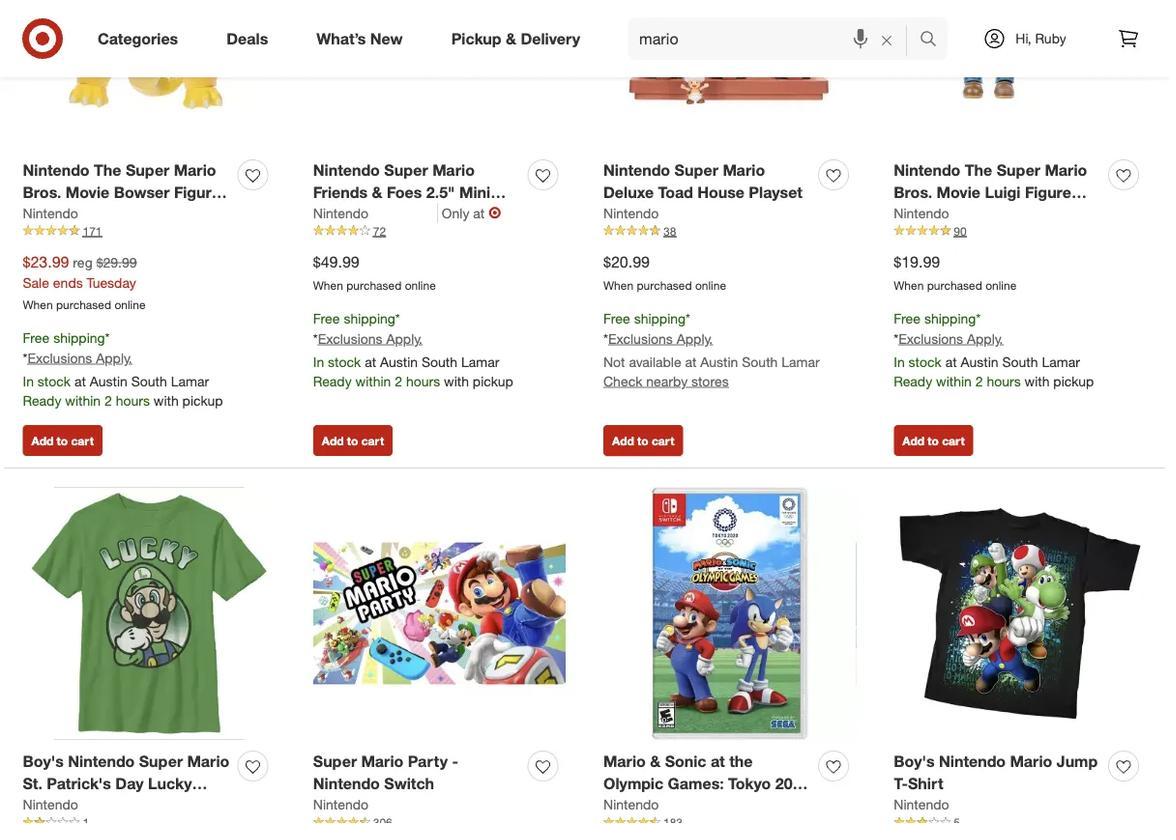 Task type: locate. For each thing, give the bounding box(es) containing it.
purchased for $19.99
[[927, 278, 982, 293]]

with inside nintendo the super mario bros. movie luigi figure with flashlight accessory
[[894, 205, 925, 224]]

exclusions apply. link up available
[[608, 330, 713, 347]]

foes
[[387, 183, 422, 202]]

movie up fire
[[66, 183, 110, 202]]

online inside $20.99 when purchased online
[[695, 278, 726, 293]]

nintendo inside nintendo super mario deluxe toad house playset
[[603, 161, 670, 180]]

lamar inside free shipping * * exclusions apply. not available at austin south lamar check nearby stores
[[781, 353, 820, 370]]

apply. up stores
[[677, 330, 713, 347]]

mario up effect
[[174, 161, 216, 180]]

shipping for $20.99
[[634, 310, 686, 327]]

austin for $19.99
[[961, 353, 998, 370]]

boy's inside boy's nintendo super mario st. patrick's day lucky luigi retro t-shirt
[[23, 753, 64, 772]]

super inside nintendo the super mario bros. movie luigi figure with flashlight accessory
[[997, 161, 1041, 180]]

apply. down "$19.99 when purchased online" on the top of the page
[[967, 330, 1003, 347]]

figure inside nintendo the super mario bros. movie luigi figure with flashlight accessory
[[1025, 183, 1071, 202]]

90
[[954, 224, 967, 239]]

mario left party
[[361, 753, 404, 772]]

switch down games:
[[685, 797, 735, 816]]

add
[[31, 433, 53, 448], [322, 433, 344, 448], [612, 433, 634, 448], [902, 433, 924, 448]]

shirt inside boy's nintendo mario jump t-shirt
[[908, 775, 943, 794]]

nintendo link down deluxe
[[603, 204, 659, 223]]

apply. inside free shipping * * exclusions apply. not available at austin south lamar check nearby stores
[[677, 330, 713, 347]]

ends
[[53, 274, 83, 291]]

0 horizontal spatial t-
[[108, 797, 122, 816]]

within
[[355, 373, 391, 390], [936, 373, 972, 390], [65, 392, 101, 409]]

1 horizontal spatial shirt
[[908, 775, 943, 794]]

0 horizontal spatial 2
[[104, 392, 112, 409]]

new
[[370, 29, 403, 48]]

free inside free shipping * * exclusions apply. not available at austin south lamar check nearby stores
[[603, 310, 630, 327]]

to
[[57, 433, 68, 448], [347, 433, 358, 448], [637, 433, 648, 448], [928, 433, 939, 448]]

what's
[[316, 29, 366, 48]]

mario inside nintendo the super mario bros. movie luigi figure with flashlight accessory
[[1045, 161, 1087, 180]]

free shipping * * exclusions apply. in stock at  austin south lamar ready within 2 hours with pickup
[[313, 310, 513, 390], [894, 310, 1094, 390], [23, 329, 223, 409]]

purchased down $19.99
[[927, 278, 982, 293]]

when down $49.99
[[313, 278, 343, 293]]

free
[[313, 310, 340, 327], [603, 310, 630, 327], [894, 310, 921, 327], [23, 329, 50, 346]]

mario & sonic at the olympic games: tokyo 2020 - nintendo switch link
[[603, 751, 811, 816]]

add for nintendo the super mario bros. movie bowser figure with fire breathing effect
[[31, 433, 53, 448]]

2 vertical spatial -
[[603, 797, 610, 816]]

the up the bowser
[[94, 161, 121, 180]]

nintendo link up $19.99
[[894, 204, 949, 223]]

bros. up fire
[[23, 183, 61, 202]]

apply. for $49.99
[[386, 330, 423, 347]]

online for $20.99
[[695, 278, 726, 293]]

mario up "olympic" at bottom
[[603, 753, 646, 772]]

2 add to cart from the left
[[322, 433, 384, 448]]

figure up effect
[[174, 183, 220, 202]]

free shipping * * exclusions apply. in stock at  austin south lamar ready within 2 hours with pickup for $49.99
[[313, 310, 513, 390]]

exclusions up available
[[608, 330, 673, 347]]

with
[[23, 205, 54, 224], [894, 205, 925, 224], [444, 373, 469, 390], [1025, 373, 1050, 390], [154, 392, 179, 409]]

south inside free shipping * * exclusions apply. not available at austin south lamar check nearby stores
[[742, 353, 778, 370]]

0 vertical spatial luigi
[[985, 183, 1021, 202]]

nintendo link for nintendo the super mario bros. movie bowser figure with fire breathing effect
[[23, 204, 78, 223]]

switch inside super mario party - nintendo switch
[[384, 775, 434, 794]]

when inside $49.99 when purchased online
[[313, 278, 343, 293]]

0 vertical spatial t-
[[894, 775, 908, 794]]

1 horizontal spatial within
[[355, 373, 391, 390]]

2 figure from the left
[[1025, 183, 1071, 202]]

bros. inside nintendo the super mario bros. movie bowser figure with fire breathing effect
[[23, 183, 61, 202]]

& inside nintendo super mario friends & foes 2.5" mini figures (target exclusive) - 10pk
[[372, 183, 382, 202]]

cart for nintendo the super mario bros. movie bowser figure with fire breathing effect
[[71, 433, 94, 448]]

exclusions apply. link
[[318, 330, 423, 347], [608, 330, 713, 347], [898, 330, 1003, 347], [27, 349, 132, 366]]

boy's for st.
[[23, 753, 64, 772]]

exclusions
[[318, 330, 382, 347], [608, 330, 673, 347], [898, 330, 963, 347], [27, 349, 92, 366]]

*
[[395, 310, 400, 327], [686, 310, 690, 327], [976, 310, 981, 327], [105, 329, 110, 346], [313, 330, 318, 347], [603, 330, 608, 347], [894, 330, 898, 347], [23, 349, 27, 366]]

shipping down "$19.99 when purchased online" on the top of the page
[[924, 310, 976, 327]]

at for nintendo super mario deluxe toad house playset
[[685, 353, 697, 370]]

mario left jump
[[1010, 753, 1052, 772]]

to for nintendo the super mario bros. movie luigi figure with flashlight accessory
[[928, 433, 939, 448]]

2 to from the left
[[347, 433, 358, 448]]

2 the from the left
[[965, 161, 992, 180]]

free up not
[[603, 310, 630, 327]]

jump
[[1057, 753, 1098, 772]]

austin
[[380, 353, 418, 370], [700, 353, 738, 370], [961, 353, 998, 370], [90, 373, 127, 390]]

1 horizontal spatial &
[[506, 29, 516, 48]]

exclusions down ends
[[27, 349, 92, 366]]

2 horizontal spatial hours
[[987, 373, 1021, 390]]

- right party
[[452, 753, 458, 772]]

super inside boy's nintendo super mario st. patrick's day lucky luigi retro t-shirt
[[139, 753, 183, 772]]

free shipping * * exclusions apply. in stock at  austin south lamar ready within 2 hours with pickup down "$19.99 when purchased online" on the top of the page
[[894, 310, 1094, 390]]

0 horizontal spatial &
[[372, 183, 382, 202]]

2 horizontal spatial stock
[[908, 353, 942, 370]]

& inside mario & sonic at the olympic games: tokyo 2020 - nintendo switch
[[650, 753, 661, 772]]

flashlight
[[929, 205, 1001, 224]]

2 add from the left
[[322, 433, 344, 448]]

shipping up available
[[634, 310, 686, 327]]

when down $20.99
[[603, 278, 633, 293]]

3 add to cart button from the left
[[603, 425, 683, 456]]

nintendo super mario friends & foes 2.5" mini figures (target exclusive) - 10pk image
[[313, 0, 566, 148], [313, 0, 566, 148]]

2 horizontal spatial pickup
[[1053, 373, 1094, 390]]

3 cart from the left
[[652, 433, 674, 448]]

in for $19.99
[[894, 353, 905, 370]]

2 boy's from the left
[[894, 753, 935, 772]]

1 the from the left
[[94, 161, 121, 180]]

0 horizontal spatial the
[[94, 161, 121, 180]]

exclusions apply. link down "$19.99 when purchased online" on the top of the page
[[898, 330, 1003, 347]]

free down $19.99
[[894, 310, 921, 327]]

0 vertical spatial switch
[[384, 775, 434, 794]]

super left party
[[313, 753, 357, 772]]

nintendo the super mario bros. movie luigi figure with flashlight accessory image
[[894, 0, 1146, 148], [894, 0, 1146, 148]]

the
[[94, 161, 121, 180], [965, 161, 992, 180]]

3 add from the left
[[612, 433, 634, 448]]

mario & sonic at the olympic games: tokyo 2020 - nintendo switch image
[[603, 488, 856, 740], [603, 488, 856, 740]]

the inside nintendo the super mario bros. movie bowser figure with fire breathing effect
[[94, 161, 121, 180]]

luigi inside boy's nintendo super mario st. patrick's day lucky luigi retro t-shirt
[[23, 797, 59, 816]]

add to cart button for nintendo the super mario bros. movie luigi figure with flashlight accessory
[[894, 425, 973, 456]]

super up the bowser
[[126, 161, 170, 180]]

south for $19.99
[[1002, 353, 1038, 370]]

1 vertical spatial luigi
[[23, 797, 59, 816]]

- down "olympic" at bottom
[[603, 797, 610, 816]]

0 horizontal spatial bros.
[[23, 183, 61, 202]]

online inside $49.99 when purchased online
[[405, 278, 436, 293]]

online inside "$19.99 when purchased online"
[[985, 278, 1017, 293]]

1 vertical spatial switch
[[685, 797, 735, 816]]

super mario party - nintendo switch image
[[313, 488, 566, 740], [313, 488, 566, 740]]

& right pickup
[[506, 29, 516, 48]]

nintendo inside mario & sonic at the olympic games: tokyo 2020 - nintendo switch
[[614, 797, 681, 816]]

1 horizontal spatial luigi
[[985, 183, 1021, 202]]

exclusions apply. link down $49.99 when purchased online
[[318, 330, 423, 347]]

4 to from the left
[[928, 433, 939, 448]]

categories
[[98, 29, 178, 48]]

1 boy's from the left
[[23, 753, 64, 772]]

free shipping * * exclusions apply. in stock at  austin south lamar ready within 2 hours with pickup down $49.99 when purchased online
[[313, 310, 513, 390]]

when down $19.99
[[894, 278, 924, 293]]

cart for nintendo super mario deluxe toad house playset
[[652, 433, 674, 448]]

38
[[663, 224, 676, 239]]

add for nintendo the super mario bros. movie luigi figure with flashlight accessory
[[902, 433, 924, 448]]

figure up accessory
[[1025, 183, 1071, 202]]

1 to from the left
[[57, 433, 68, 448]]

0 horizontal spatial luigi
[[23, 797, 59, 816]]

nintendo link down st. at the bottom
[[23, 796, 78, 815]]

4 add to cart from the left
[[902, 433, 965, 448]]

nintendo the super mario bros. movie luigi figure with flashlight accessory link
[[894, 160, 1101, 224]]

purchased inside $49.99 when purchased online
[[346, 278, 402, 293]]

pickup
[[451, 29, 501, 48]]

boy's nintendo mario jump t-shirt image
[[894, 488, 1146, 740], [894, 488, 1146, 740]]

boy's inside boy's nintendo mario jump t-shirt
[[894, 753, 935, 772]]

nintendo inside nintendo the super mario bros. movie luigi figure with flashlight accessory
[[894, 161, 961, 180]]

figure inside nintendo the super mario bros. movie bowser figure with fire breathing effect
[[174, 183, 220, 202]]

purchased down ends
[[56, 297, 111, 312]]

2 add to cart button from the left
[[313, 425, 393, 456]]

t- inside boy's nintendo mario jump t-shirt
[[894, 775, 908, 794]]

0 horizontal spatial shirt
[[122, 797, 158, 816]]

movie inside nintendo the super mario bros. movie bowser figure with fire breathing effect
[[66, 183, 110, 202]]

0 horizontal spatial figure
[[174, 183, 220, 202]]

nintendo link up the "72"
[[313, 204, 438, 223]]

nintendo link down super mario party - nintendo switch
[[313, 796, 368, 815]]

nintendo link up $23.99
[[23, 204, 78, 223]]

* down $49.99
[[313, 330, 318, 347]]

1 horizontal spatial the
[[965, 161, 992, 180]]

when inside "$19.99 when purchased online"
[[894, 278, 924, 293]]

shipping down $49.99 when purchased online
[[344, 310, 395, 327]]

pickup
[[473, 373, 513, 390], [1053, 373, 1094, 390], [182, 392, 223, 409]]

austin for $20.99
[[700, 353, 738, 370]]

1 add from the left
[[31, 433, 53, 448]]

the inside nintendo the super mario bros. movie luigi figure with flashlight accessory
[[965, 161, 992, 180]]

1 horizontal spatial free shipping * * exclusions apply. in stock at  austin south lamar ready within 2 hours with pickup
[[313, 310, 513, 390]]

shipping inside free shipping * * exclusions apply. not available at austin south lamar check nearby stores
[[634, 310, 686, 327]]

2 horizontal spatial within
[[936, 373, 972, 390]]

2 vertical spatial &
[[650, 753, 661, 772]]

90 link
[[894, 223, 1146, 240]]

purchased for $20.99
[[637, 278, 692, 293]]

1 horizontal spatial movie
[[937, 183, 980, 202]]

apply. down $49.99 when purchased online
[[386, 330, 423, 347]]

nintendo link down "olympic" at bottom
[[603, 796, 659, 815]]

4 add from the left
[[902, 433, 924, 448]]

1 horizontal spatial figure
[[1025, 183, 1071, 202]]

nintendo link for boy's nintendo super mario st. patrick's day lucky luigi retro t-shirt
[[23, 796, 78, 815]]

2 movie from the left
[[937, 183, 980, 202]]

add to cart for nintendo super mario deluxe toad house playset
[[612, 433, 674, 448]]

1 horizontal spatial stock
[[328, 353, 361, 370]]

1 horizontal spatial 2
[[395, 373, 402, 390]]

purchased down $49.99
[[346, 278, 402, 293]]

0 horizontal spatial movie
[[66, 183, 110, 202]]

lamar for $20.99
[[781, 353, 820, 370]]

2 horizontal spatial ready
[[894, 373, 932, 390]]

austin inside free shipping * * exclusions apply. not available at austin south lamar check nearby stores
[[700, 353, 738, 370]]

luigi down st. at the bottom
[[23, 797, 59, 816]]

when inside "$23.99 reg $29.99 sale ends tuesday when purchased online"
[[23, 297, 53, 312]]

free for $20.99
[[603, 310, 630, 327]]

2 horizontal spatial -
[[603, 797, 610, 816]]

the up flashlight
[[965, 161, 992, 180]]

171 link
[[23, 223, 275, 240]]

4 cart from the left
[[942, 433, 965, 448]]

mario up lucky
[[187, 753, 230, 772]]

add to cart button for nintendo super mario friends & foes 2.5" mini figures (target exclusive) - 10pk
[[313, 425, 393, 456]]

online inside "$23.99 reg $29.99 sale ends tuesday when purchased online"
[[114, 297, 146, 312]]

add to cart for nintendo the super mario bros. movie bowser figure with fire breathing effect
[[31, 433, 94, 448]]

cart for nintendo super mario friends & foes 2.5" mini figures (target exclusive) - 10pk
[[361, 433, 384, 448]]

bros. up flashlight
[[894, 183, 932, 202]]

1 horizontal spatial ready
[[313, 373, 352, 390]]

0 horizontal spatial hours
[[116, 392, 150, 409]]

2 bros. from the left
[[894, 183, 932, 202]]

mini
[[459, 183, 490, 202]]

mario up 2.5"
[[432, 161, 475, 180]]

super up foes
[[384, 161, 428, 180]]

1 horizontal spatial in
[[313, 353, 324, 370]]

purchased inside "$19.99 when purchased online"
[[927, 278, 982, 293]]

super
[[126, 161, 170, 180], [384, 161, 428, 180], [674, 161, 718, 180], [997, 161, 1041, 180], [139, 753, 183, 772], [313, 753, 357, 772]]

3 to from the left
[[637, 433, 648, 448]]

online down 72 link
[[405, 278, 436, 293]]

boy's nintendo mario jump t-shirt
[[894, 753, 1098, 794]]

purchased down $20.99
[[637, 278, 692, 293]]

nintendo super mario deluxe toad house playset image
[[603, 0, 856, 148], [603, 0, 856, 148]]

apply.
[[386, 330, 423, 347], [677, 330, 713, 347], [967, 330, 1003, 347], [96, 349, 132, 366]]

1 bros. from the left
[[23, 183, 61, 202]]

luigi
[[985, 183, 1021, 202], [23, 797, 59, 816]]

to for nintendo super mario deluxe toad house playset
[[637, 433, 648, 448]]

1 vertical spatial &
[[372, 183, 382, 202]]

mario up accessory
[[1045, 161, 1087, 180]]

free shipping * * exclusions apply. in stock at  austin south lamar ready within 2 hours with pickup down tuesday
[[23, 329, 223, 409]]

when for $19.99
[[894, 278, 924, 293]]

cart for nintendo the super mario bros. movie luigi figure with flashlight accessory
[[942, 433, 965, 448]]

super up accessory
[[997, 161, 1041, 180]]

nintendo super mario deluxe toad house playset link
[[603, 160, 811, 204]]

¬
[[488, 204, 501, 223]]

to for nintendo the super mario bros. movie bowser figure with fire breathing effect
[[57, 433, 68, 448]]

1 horizontal spatial bros.
[[894, 183, 932, 202]]

shirt inside boy's nintendo super mario st. patrick's day lucky luigi retro t-shirt
[[122, 797, 158, 816]]

super inside nintendo super mario friends & foes 2.5" mini figures (target exclusive) - 10pk
[[384, 161, 428, 180]]

& left sonic
[[650, 753, 661, 772]]

online down tuesday
[[114, 297, 146, 312]]

super up toad
[[674, 161, 718, 180]]

movie up flashlight
[[937, 183, 980, 202]]

1 horizontal spatial pickup
[[473, 373, 513, 390]]

1 horizontal spatial -
[[505, 205, 511, 224]]

not
[[603, 353, 625, 370]]

switch down party
[[384, 775, 434, 794]]

1 figure from the left
[[174, 183, 220, 202]]

1 horizontal spatial boy's
[[894, 753, 935, 772]]

toad
[[658, 183, 693, 202]]

nintendo inside boy's nintendo super mario st. patrick's day lucky luigi retro t-shirt
[[68, 753, 135, 772]]

add for nintendo super mario friends & foes 2.5" mini figures (target exclusive) - 10pk
[[322, 433, 344, 448]]

at for nintendo the super mario bros. movie luigi figure with flashlight accessory
[[945, 353, 957, 370]]

when inside $20.99 when purchased online
[[603, 278, 633, 293]]

online
[[405, 278, 436, 293], [695, 278, 726, 293], [985, 278, 1017, 293], [114, 297, 146, 312]]

-
[[505, 205, 511, 224], [452, 753, 458, 772], [603, 797, 610, 816]]

bros. for flashlight
[[894, 183, 932, 202]]

super up lucky
[[139, 753, 183, 772]]

south
[[421, 353, 457, 370], [742, 353, 778, 370], [1002, 353, 1038, 370], [131, 373, 167, 390]]

2 horizontal spatial in
[[894, 353, 905, 370]]

1 add to cart from the left
[[31, 433, 94, 448]]

2 horizontal spatial 2
[[975, 373, 983, 390]]

day
[[115, 775, 144, 794]]

at inside free shipping * * exclusions apply. not available at austin south lamar check nearby stores
[[685, 353, 697, 370]]

purchased inside $20.99 when purchased online
[[637, 278, 692, 293]]

add to cart
[[31, 433, 94, 448], [322, 433, 384, 448], [612, 433, 674, 448], [902, 433, 965, 448]]

1 movie from the left
[[66, 183, 110, 202]]

0 horizontal spatial -
[[452, 753, 458, 772]]

apply. for $19.99
[[967, 330, 1003, 347]]

1 vertical spatial shirt
[[122, 797, 158, 816]]

deals
[[226, 29, 268, 48]]

add to cart button for nintendo the super mario bros. movie bowser figure with fire breathing effect
[[23, 425, 102, 456]]

figure for luigi
[[1025, 183, 1071, 202]]

boy's nintendo super mario st. patrick's day lucky luigi retro t-shirt image
[[23, 488, 275, 740], [23, 488, 275, 740]]

movie inside nintendo the super mario bros. movie luigi figure with flashlight accessory
[[937, 183, 980, 202]]

1 horizontal spatial t-
[[894, 775, 908, 794]]

0 horizontal spatial boy's
[[23, 753, 64, 772]]

figure
[[174, 183, 220, 202], [1025, 183, 1071, 202]]

switch
[[384, 775, 434, 794], [685, 797, 735, 816]]

cart
[[71, 433, 94, 448], [361, 433, 384, 448], [652, 433, 674, 448], [942, 433, 965, 448]]

0 horizontal spatial switch
[[384, 775, 434, 794]]

lamar
[[461, 353, 499, 370], [781, 353, 820, 370], [1042, 353, 1080, 370], [171, 373, 209, 390]]

retro
[[63, 797, 104, 816]]

0 vertical spatial -
[[505, 205, 511, 224]]

ready for $19.99
[[894, 373, 932, 390]]

0 vertical spatial &
[[506, 29, 516, 48]]

mario inside mario & sonic at the olympic games: tokyo 2020 - nintendo switch
[[603, 753, 646, 772]]

1 add to cart button from the left
[[23, 425, 102, 456]]

movie for flashlight
[[937, 183, 980, 202]]

stock for $49.99
[[328, 353, 361, 370]]

nintendo the super mario bros. movie bowser figure with fire breathing effect image
[[23, 0, 275, 148], [23, 0, 275, 148]]

free down $49.99
[[313, 310, 340, 327]]

exclusions inside free shipping * * exclusions apply. not available at austin south lamar check nearby stores
[[608, 330, 673, 347]]

1 cart from the left
[[71, 433, 94, 448]]

apply. for $20.99
[[677, 330, 713, 347]]

south for $20.99
[[742, 353, 778, 370]]

mario inside nintendo super mario friends & foes 2.5" mini figures (target exclusive) - 10pk
[[432, 161, 475, 180]]

only
[[442, 205, 469, 222]]

with for nintendo the super mario bros. movie bowser figure with fire breathing effect
[[154, 392, 179, 409]]

add to cart button for nintendo super mario deluxe toad house playset
[[603, 425, 683, 456]]

2 cart from the left
[[361, 433, 384, 448]]

1 vertical spatial -
[[452, 753, 458, 772]]

1 horizontal spatial hours
[[406, 373, 440, 390]]

2 horizontal spatial &
[[650, 753, 661, 772]]

1 horizontal spatial switch
[[685, 797, 735, 816]]

2
[[395, 373, 402, 390], [975, 373, 983, 390], [104, 392, 112, 409]]

purchased
[[346, 278, 402, 293], [637, 278, 692, 293], [927, 278, 982, 293], [56, 297, 111, 312]]

- right "¬"
[[505, 205, 511, 224]]

- inside super mario party - nintendo switch
[[452, 753, 458, 772]]

hours for $19.99
[[987, 373, 1021, 390]]

3 add to cart from the left
[[612, 433, 674, 448]]

0 vertical spatial shirt
[[908, 775, 943, 794]]

super inside super mario party - nintendo switch
[[313, 753, 357, 772]]

boy's for t-
[[894, 753, 935, 772]]

movie
[[66, 183, 110, 202], [937, 183, 980, 202]]

4 add to cart button from the left
[[894, 425, 973, 456]]

when down sale
[[23, 297, 53, 312]]

mario up 'house'
[[723, 161, 765, 180]]

2 horizontal spatial free shipping * * exclusions apply. in stock at  austin south lamar ready within 2 hours with pickup
[[894, 310, 1094, 390]]

within for $19.99
[[936, 373, 972, 390]]

online down 38 link
[[695, 278, 726, 293]]

exclusions down "$19.99 when purchased online" on the top of the page
[[898, 330, 963, 347]]

online down 90 link on the right top of page
[[985, 278, 1017, 293]]

& left foes
[[372, 183, 382, 202]]

in for $49.99
[[313, 353, 324, 370]]

shirt
[[908, 775, 943, 794], [122, 797, 158, 816]]

exclusions down $49.99 when purchased online
[[318, 330, 382, 347]]

lamar for $19.99
[[1042, 353, 1080, 370]]

bros. inside nintendo the super mario bros. movie luigi figure with flashlight accessory
[[894, 183, 932, 202]]

bros.
[[23, 183, 61, 202], [894, 183, 932, 202]]

ready for $49.99
[[313, 373, 352, 390]]

add to cart button
[[23, 425, 102, 456], [313, 425, 393, 456], [603, 425, 683, 456], [894, 425, 973, 456]]

nintendo link down boy's nintendo mario jump t-shirt
[[894, 796, 949, 815]]

luigi up 90 link on the right top of page
[[985, 183, 1021, 202]]

1 vertical spatial t-
[[108, 797, 122, 816]]

nintendo
[[23, 161, 90, 180], [313, 161, 380, 180], [603, 161, 670, 180], [894, 161, 961, 180], [23, 205, 78, 222], [313, 205, 368, 222], [603, 205, 659, 222], [894, 205, 949, 222], [68, 753, 135, 772], [939, 753, 1006, 772], [313, 775, 380, 794], [23, 797, 78, 813], [313, 797, 368, 813], [603, 797, 659, 813], [894, 797, 949, 813], [614, 797, 681, 816]]

mario inside nintendo super mario deluxe toad house playset
[[723, 161, 765, 180]]



Task type: vqa. For each thing, say whether or not it's contained in the screenshot.
The Nintendo in Super Mario Party - Nintendo Switch
yes



Task type: describe. For each thing, give the bounding box(es) containing it.
boy's nintendo super mario st. patrick's day lucky luigi retro t-shirt
[[23, 753, 230, 816]]

mario inside nintendo the super mario bros. movie bowser figure with fire breathing effect
[[174, 161, 216, 180]]

exclusions for $20.99
[[608, 330, 673, 347]]

when for $49.99
[[313, 278, 343, 293]]

nintendo the super mario bros. movie bowser figure with fire breathing effect link
[[23, 160, 230, 224]]

2 for $49.99
[[395, 373, 402, 390]]

purchased for $49.99
[[346, 278, 402, 293]]

- inside nintendo super mario friends & foes 2.5" mini figures (target exclusive) - 10pk
[[505, 205, 511, 224]]

$19.99 when purchased online
[[894, 253, 1017, 293]]

* down $19.99
[[894, 330, 898, 347]]

when for $20.99
[[603, 278, 633, 293]]

hi, ruby
[[1016, 30, 1066, 47]]

What can we help you find? suggestions appear below search field
[[628, 17, 924, 60]]

2.5"
[[426, 183, 455, 202]]

boy's nintendo super mario st. patrick's day lucky luigi retro t-shirt link
[[23, 751, 230, 816]]

exclusive)
[[427, 205, 501, 224]]

movie for fire
[[66, 183, 110, 202]]

at for nintendo super mario friends & foes 2.5" mini figures (target exclusive) - 10pk
[[365, 353, 376, 370]]

$23.99 reg $29.99 sale ends tuesday when purchased online
[[23, 253, 146, 312]]

figure for bowser
[[174, 183, 220, 202]]

bowser
[[114, 183, 170, 202]]

nintendo inside boy's nintendo mario jump t-shirt
[[939, 753, 1006, 772]]

nintendo link for boy's nintendo mario jump t-shirt
[[894, 796, 949, 815]]

patrick's
[[47, 775, 111, 794]]

party
[[408, 753, 448, 772]]

only at ¬
[[442, 204, 501, 223]]

t- inside boy's nintendo super mario st. patrick's day lucky luigi retro t-shirt
[[108, 797, 122, 816]]

& for pickup
[[506, 29, 516, 48]]

available
[[629, 353, 681, 370]]

$29.99
[[96, 254, 137, 271]]

with for nintendo the super mario bros. movie luigi figure with flashlight accessory
[[1025, 373, 1050, 390]]

super mario party - nintendo switch link
[[313, 751, 520, 796]]

$49.99 when purchased online
[[313, 253, 436, 293]]

- inside mario & sonic at the olympic games: tokyo 2020 - nintendo switch
[[603, 797, 610, 816]]

171
[[83, 224, 102, 239]]

0 horizontal spatial free shipping * * exclusions apply. in stock at  austin south lamar ready within 2 hours with pickup
[[23, 329, 223, 409]]

purchased inside "$23.99 reg $29.99 sale ends tuesday when purchased online"
[[56, 297, 111, 312]]

72 link
[[313, 223, 566, 240]]

nintendo link for nintendo super mario deluxe toad house playset
[[603, 204, 659, 223]]

search
[[911, 31, 957, 50]]

nintendo inside super mario party - nintendo switch
[[313, 775, 380, 794]]

with inside nintendo the super mario bros. movie bowser figure with fire breathing effect
[[23, 205, 54, 224]]

& for mario
[[650, 753, 661, 772]]

categories link
[[81, 17, 202, 60]]

house
[[697, 183, 744, 202]]

2020
[[775, 775, 810, 794]]

pickup for $49.99
[[473, 373, 513, 390]]

38 link
[[603, 223, 856, 240]]

nintendo super mario deluxe toad house playset
[[603, 161, 803, 202]]

stock for $19.99
[[908, 353, 942, 370]]

sale
[[23, 274, 49, 291]]

(target
[[372, 205, 423, 224]]

$20.99
[[603, 253, 650, 272]]

* down sale
[[23, 349, 27, 366]]

shipping for $49.99
[[344, 310, 395, 327]]

tokyo
[[728, 775, 771, 794]]

super inside nintendo the super mario bros. movie bowser figure with fire breathing effect
[[126, 161, 170, 180]]

pickup & delivery link
[[435, 17, 604, 60]]

exclusions apply. link for $20.99
[[608, 330, 713, 347]]

apply. down tuesday
[[96, 349, 132, 366]]

$23.99
[[23, 253, 69, 272]]

72
[[373, 224, 386, 239]]

nintendo inside nintendo super mario friends & foes 2.5" mini figures (target exclusive) - 10pk
[[313, 161, 380, 180]]

add to cart for nintendo the super mario bros. movie luigi figure with flashlight accessory
[[902, 433, 965, 448]]

2 for $19.99
[[975, 373, 983, 390]]

bros. for fire
[[23, 183, 61, 202]]

nintendo the super mario bros. movie luigi figure with flashlight accessory
[[894, 161, 1087, 224]]

0 horizontal spatial stock
[[38, 373, 71, 390]]

the
[[729, 753, 753, 772]]

* down $49.99 when purchased online
[[395, 310, 400, 327]]

to for nintendo super mario friends & foes 2.5" mini figures (target exclusive) - 10pk
[[347, 433, 358, 448]]

at inside mario & sonic at the olympic games: tokyo 2020 - nintendo switch
[[711, 753, 725, 772]]

exclusions apply. link for $49.99
[[318, 330, 423, 347]]

south for $49.99
[[421, 353, 457, 370]]

free shipping * * exclusions apply. not available at austin south lamar check nearby stores
[[603, 310, 820, 390]]

exclusions apply. link for $19.99
[[898, 330, 1003, 347]]

nintendo super mario friends & foes 2.5" mini figures (target exclusive) - 10pk
[[313, 161, 511, 246]]

exclusions for $19.99
[[898, 330, 963, 347]]

0 horizontal spatial ready
[[23, 392, 61, 409]]

playset
[[749, 183, 803, 202]]

luigi inside nintendo the super mario bros. movie luigi figure with flashlight accessory
[[985, 183, 1021, 202]]

nintendo inside nintendo the super mario bros. movie bowser figure with fire breathing effect
[[23, 161, 90, 180]]

at inside only at ¬
[[473, 205, 485, 222]]

what's new link
[[300, 17, 427, 60]]

accessory
[[1005, 205, 1083, 224]]

austin for $49.99
[[380, 353, 418, 370]]

tuesday
[[87, 274, 136, 291]]

search button
[[911, 17, 957, 64]]

mario inside super mario party - nintendo switch
[[361, 753, 404, 772]]

at for nintendo the super mario bros. movie bowser figure with fire breathing effect
[[74, 373, 86, 390]]

0 horizontal spatial within
[[65, 392, 101, 409]]

effect
[[166, 205, 209, 224]]

0 horizontal spatial in
[[23, 373, 34, 390]]

lamar for $49.99
[[461, 353, 499, 370]]

within for $49.99
[[355, 373, 391, 390]]

mario inside boy's nintendo mario jump t-shirt
[[1010, 753, 1052, 772]]

* up not
[[603, 330, 608, 347]]

olympic
[[603, 775, 663, 794]]

10pk
[[313, 227, 348, 246]]

what's new
[[316, 29, 403, 48]]

reg
[[73, 254, 93, 271]]

* down $20.99 when purchased online
[[686, 310, 690, 327]]

with for nintendo super mario friends & foes 2.5" mini figures (target exclusive) - 10pk
[[444, 373, 469, 390]]

boy's nintendo mario jump t-shirt link
[[894, 751, 1101, 796]]

deals link
[[210, 17, 292, 60]]

friends
[[313, 183, 368, 202]]

super inside nintendo super mario deluxe toad house playset
[[674, 161, 718, 180]]

figures
[[313, 205, 368, 224]]

pickup for $19.99
[[1053, 373, 1094, 390]]

breathing
[[90, 205, 162, 224]]

* down tuesday
[[105, 329, 110, 346]]

deluxe
[[603, 183, 654, 202]]

online for $49.99
[[405, 278, 436, 293]]

mario inside boy's nintendo super mario st. patrick's day lucky luigi retro t-shirt
[[187, 753, 230, 772]]

shipping for $19.99
[[924, 310, 976, 327]]

stores
[[691, 373, 729, 390]]

pickup & delivery
[[451, 29, 580, 48]]

* down "$19.99 when purchased online" on the top of the page
[[976, 310, 981, 327]]

exclusions for $49.99
[[318, 330, 382, 347]]

super mario party - nintendo switch
[[313, 753, 458, 794]]

switch inside mario & sonic at the olympic games: tokyo 2020 - nintendo switch
[[685, 797, 735, 816]]

hi,
[[1016, 30, 1031, 47]]

nintendo link for super mario party - nintendo switch
[[313, 796, 368, 815]]

mario & sonic at the olympic games: tokyo 2020 - nintendo switch
[[603, 753, 810, 816]]

check nearby stores button
[[603, 372, 729, 391]]

add to cart for nintendo super mario friends & foes 2.5" mini figures (target exclusive) - 10pk
[[322, 433, 384, 448]]

games:
[[668, 775, 724, 794]]

add for nintendo super mario deluxe toad house playset
[[612, 433, 634, 448]]

nintendo link for mario & sonic at the olympic games: tokyo 2020 - nintendo switch
[[603, 796, 659, 815]]

free shipping * * exclusions apply. in stock at  austin south lamar ready within 2 hours with pickup for $19.99
[[894, 310, 1094, 390]]

nintendo link for nintendo the super mario bros. movie luigi figure with flashlight accessory
[[894, 204, 949, 223]]

online for $19.99
[[985, 278, 1017, 293]]

free down sale
[[23, 329, 50, 346]]

free for $49.99
[[313, 310, 340, 327]]

delivery
[[521, 29, 580, 48]]

hours for $49.99
[[406, 373, 440, 390]]

check
[[603, 373, 642, 390]]

0 horizontal spatial pickup
[[182, 392, 223, 409]]

lucky
[[148, 775, 192, 794]]

$49.99
[[313, 253, 359, 272]]

nearby
[[646, 373, 688, 390]]

fire
[[58, 205, 86, 224]]

st.
[[23, 775, 42, 794]]

ruby
[[1035, 30, 1066, 47]]

nintendo the super mario bros. movie bowser figure with fire breathing effect
[[23, 161, 220, 224]]

$20.99 when purchased online
[[603, 253, 726, 293]]

the for luigi
[[965, 161, 992, 180]]

sonic
[[665, 753, 706, 772]]

shipping down "$23.99 reg $29.99 sale ends tuesday when purchased online"
[[53, 329, 105, 346]]

nintendo super mario friends & foes 2.5" mini figures (target exclusive) - 10pk link
[[313, 160, 520, 246]]

free for $19.99
[[894, 310, 921, 327]]

$19.99
[[894, 253, 940, 272]]

exclusions apply. link down "$23.99 reg $29.99 sale ends tuesday when purchased online"
[[27, 349, 132, 366]]

the for bowser
[[94, 161, 121, 180]]



